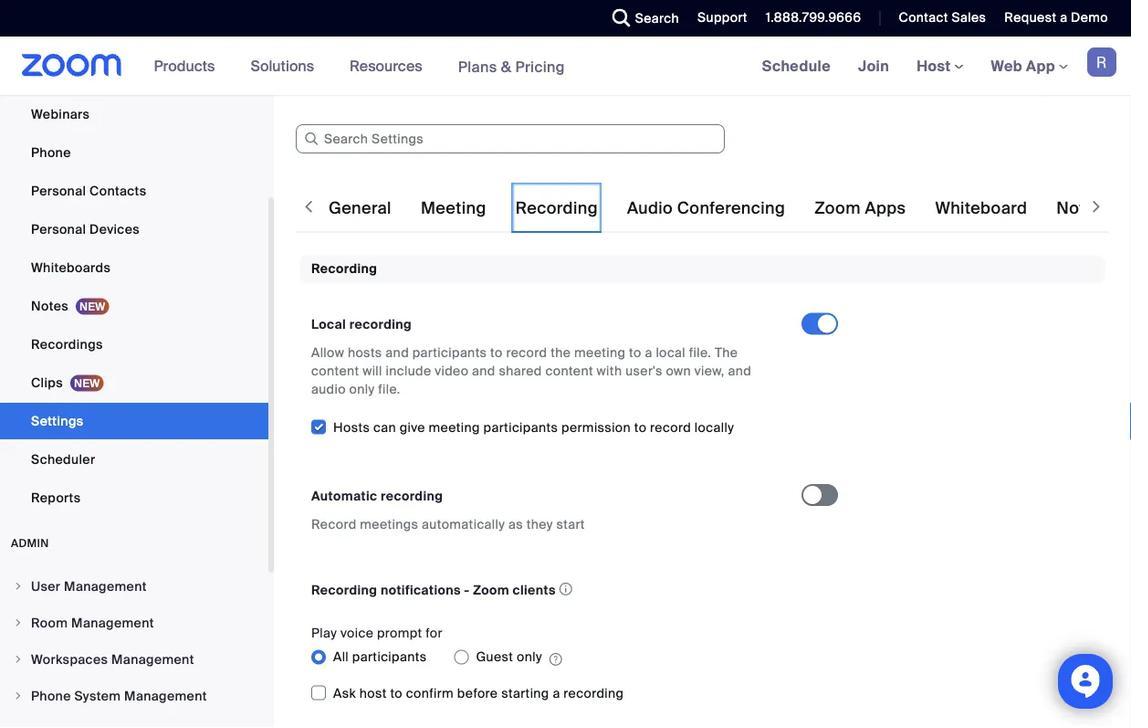 Task type: describe. For each thing, give the bounding box(es) containing it.
host
[[360, 685, 387, 701]]

learn more about guest only image
[[550, 651, 563, 667]]

allow
[[311, 344, 345, 361]]

general
[[329, 198, 392, 219]]

personal contacts link
[[0, 173, 269, 209]]

demo
[[1072, 9, 1109, 26]]

settings
[[31, 412, 84, 429]]

contacts
[[90, 182, 147, 199]]

a inside allow hosts and participants to record the meeting to a local file. the content will include video and shared content with user's own view, and audio only file.
[[645, 344, 653, 361]]

to right 'host'
[[390, 685, 403, 701]]

participants inside allow hosts and participants to record the meeting to a local file. the content will include video and shared content with user's own view, and audio only file.
[[413, 344, 487, 361]]

user
[[31, 578, 61, 595]]

notifications
[[381, 582, 461, 599]]

pricing
[[516, 57, 565, 76]]

with
[[597, 363, 622, 379]]

schedule
[[762, 56, 831, 75]]

room management menu item
[[0, 606, 269, 640]]

personal devices
[[31, 221, 140, 238]]

will
[[363, 363, 383, 379]]

record
[[311, 516, 357, 532]]

join link
[[845, 37, 904, 95]]

sales
[[952, 9, 987, 26]]

tabs of my account settings page tab list
[[325, 183, 1132, 234]]

1 vertical spatial recording
[[311, 260, 378, 277]]

web
[[992, 56, 1023, 75]]

system
[[74, 687, 121, 704]]

user's
[[626, 363, 663, 379]]

local recording
[[311, 316, 412, 333]]

scheduler link
[[0, 441, 269, 478]]

participants inside play voice prompt for option group
[[352, 648, 427, 665]]

automatic
[[311, 487, 378, 504]]

conferencing
[[678, 198, 786, 219]]

guest only
[[476, 648, 542, 665]]

resources
[[350, 56, 423, 75]]

app
[[1027, 56, 1056, 75]]

management for workspaces management
[[111, 651, 194, 668]]

recording notifications - zoom clients
[[311, 582, 556, 599]]

plans & pricing
[[458, 57, 565, 76]]

only inside allow hosts and participants to record the meeting to a local file. the content will include video and shared content with user's own view, and audio only file.
[[350, 381, 375, 398]]

personal contacts
[[31, 182, 147, 199]]

2 vertical spatial recording
[[564, 685, 624, 701]]

notes link
[[0, 288, 269, 324]]

resources button
[[350, 37, 431, 95]]

phone for phone system management
[[31, 687, 71, 704]]

audio
[[627, 198, 673, 219]]

to up user's
[[629, 344, 642, 361]]

scroll left image
[[300, 197, 318, 216]]

0 horizontal spatial and
[[386, 344, 409, 361]]

meetings
[[360, 516, 419, 532]]

reports
[[31, 489, 81, 506]]

management for user management
[[64, 578, 147, 595]]

workspaces management
[[31, 651, 194, 668]]

allow hosts and participants to record the meeting to a local file. the content will include video and shared content with user's own view, and audio only file.
[[311, 344, 752, 398]]

contact sales
[[899, 9, 987, 26]]

shared
[[499, 363, 542, 379]]

permission
[[562, 419, 631, 436]]

automatically
[[422, 516, 505, 532]]

hosts
[[333, 419, 370, 436]]

voice
[[341, 625, 374, 642]]

product information navigation
[[140, 37, 579, 96]]

notes inside personal menu menu
[[31, 297, 69, 314]]

host
[[917, 56, 955, 75]]

they
[[527, 516, 553, 532]]

the
[[715, 344, 738, 361]]

1 horizontal spatial and
[[472, 363, 496, 379]]

recording element
[[301, 255, 1105, 727]]

user management menu item
[[0, 569, 269, 604]]

right image for phone
[[13, 691, 24, 702]]

scroll right image
[[1088, 197, 1106, 216]]

info outline image
[[560, 577, 573, 601]]

contact
[[899, 9, 949, 26]]

2 content from the left
[[546, 363, 594, 379]]

local
[[311, 316, 346, 333]]

admin menu menu
[[0, 569, 269, 727]]

join
[[859, 56, 890, 75]]

zoom logo image
[[22, 54, 122, 77]]

recording for hosts
[[350, 316, 412, 333]]

solutions button
[[251, 37, 323, 95]]

to right permission
[[635, 419, 647, 436]]

apps
[[865, 198, 907, 219]]

clips link
[[0, 364, 269, 401]]

web app button
[[992, 56, 1069, 75]]

webinars link
[[0, 96, 269, 132]]

banner containing products
[[0, 37, 1132, 96]]

personal for personal devices
[[31, 221, 86, 238]]

meeting
[[421, 198, 487, 219]]

room
[[31, 614, 68, 631]]

right image for user
[[13, 581, 24, 592]]

include
[[386, 363, 432, 379]]

support
[[698, 9, 748, 26]]

zoom inside tabs of my account settings page tab list
[[815, 198, 861, 219]]

plans
[[458, 57, 497, 76]]

request
[[1005, 9, 1057, 26]]

request a demo
[[1005, 9, 1109, 26]]

clips
[[31, 374, 63, 391]]

right image for room management
[[13, 618, 24, 628]]

phone link
[[0, 134, 269, 171]]

recording inside application
[[311, 582, 378, 599]]

search button
[[599, 0, 684, 37]]

1 vertical spatial participants
[[484, 419, 558, 436]]

0 horizontal spatial a
[[553, 685, 561, 701]]

settings link
[[0, 403, 269, 439]]

can
[[374, 419, 396, 436]]

recordings
[[31, 336, 103, 353]]

hosts can give meeting participants permission to record locally
[[333, 419, 735, 436]]

view,
[[695, 363, 725, 379]]

give
[[400, 419, 425, 436]]



Task type: locate. For each thing, give the bounding box(es) containing it.
to up shared
[[491, 344, 503, 361]]

personal for personal contacts
[[31, 182, 86, 199]]

own
[[666, 363, 692, 379]]

user management
[[31, 578, 147, 595]]

0 vertical spatial right image
[[13, 618, 24, 628]]

recording notifications - zoom clients application
[[311, 577, 786, 602]]

1 right image from the top
[[13, 581, 24, 592]]

0 vertical spatial record
[[506, 344, 548, 361]]

right image left system
[[13, 691, 24, 702]]

a
[[1061, 9, 1068, 26], [645, 344, 653, 361], [553, 685, 561, 701]]

recording up voice
[[311, 582, 378, 599]]

products
[[154, 56, 215, 75]]

0 horizontal spatial record
[[506, 344, 548, 361]]

meeting right give
[[429, 419, 480, 436]]

and
[[386, 344, 409, 361], [472, 363, 496, 379], [728, 363, 752, 379]]

right image left workspaces
[[13, 654, 24, 665]]

a up user's
[[645, 344, 653, 361]]

side navigation navigation
[[0, 0, 274, 727]]

reports link
[[0, 480, 269, 516]]

zoom
[[815, 198, 861, 219], [473, 582, 510, 599]]

workspaces management menu item
[[0, 642, 269, 677]]

right image inside phone system management menu item
[[13, 691, 24, 702]]

0 horizontal spatial content
[[311, 363, 359, 379]]

request a demo link
[[991, 0, 1132, 37], [1005, 9, 1109, 26]]

1 vertical spatial right image
[[13, 691, 24, 702]]

recording down play voice prompt for option group
[[564, 685, 624, 701]]

automatic recording
[[311, 487, 443, 504]]

management down room management menu item
[[111, 651, 194, 668]]

for
[[426, 625, 443, 642]]

plans & pricing link
[[458, 57, 565, 76], [458, 57, 565, 76]]

participants up 'video'
[[413, 344, 487, 361]]

zoom inside application
[[473, 582, 510, 599]]

right image
[[13, 581, 24, 592], [13, 691, 24, 702]]

support link
[[684, 0, 753, 37], [698, 9, 748, 26]]

products button
[[154, 37, 223, 95]]

hosts
[[348, 344, 382, 361]]

host button
[[917, 56, 964, 75]]

right image for workspaces management
[[13, 654, 24, 665]]

phone system management menu item
[[0, 679, 269, 713]]

audio
[[311, 381, 346, 398]]

0 vertical spatial notes
[[1057, 198, 1105, 219]]

personal
[[31, 182, 86, 199], [31, 221, 86, 238]]

0 vertical spatial file.
[[689, 344, 712, 361]]

2 vertical spatial recording
[[311, 582, 378, 599]]

0 vertical spatial right image
[[13, 581, 24, 592]]

recording for meetings
[[381, 487, 443, 504]]

devices
[[90, 221, 140, 238]]

1 horizontal spatial meeting
[[575, 344, 626, 361]]

whiteboards
[[31, 259, 111, 276]]

participants down shared
[[484, 419, 558, 436]]

phone down workspaces
[[31, 687, 71, 704]]

and right 'video'
[[472, 363, 496, 379]]

2 vertical spatial a
[[553, 685, 561, 701]]

1 vertical spatial notes
[[31, 297, 69, 314]]

web app
[[992, 56, 1056, 75]]

1 vertical spatial record
[[650, 419, 692, 436]]

notes
[[1057, 198, 1105, 219], [31, 297, 69, 314]]

2 right image from the top
[[13, 691, 24, 702]]

only
[[350, 381, 375, 398], [517, 648, 542, 665]]

0 horizontal spatial only
[[350, 381, 375, 398]]

1 horizontal spatial a
[[645, 344, 653, 361]]

1 horizontal spatial record
[[650, 419, 692, 436]]

management down workspaces management 'menu item'
[[124, 687, 207, 704]]

Search Settings text field
[[296, 124, 725, 153]]

1 vertical spatial right image
[[13, 654, 24, 665]]

0 horizontal spatial file.
[[378, 381, 401, 398]]

0 horizontal spatial zoom
[[473, 582, 510, 599]]

ask host to confirm before starting a recording
[[333, 685, 624, 701]]

file. up view, at the right of the page
[[689, 344, 712, 361]]

room management
[[31, 614, 154, 631]]

right image inside user management menu item
[[13, 581, 24, 592]]

right image
[[13, 618, 24, 628], [13, 654, 24, 665]]

0 vertical spatial meeting
[[575, 344, 626, 361]]

1 vertical spatial only
[[517, 648, 542, 665]]

only down will at the left of the page
[[350, 381, 375, 398]]

personal menu menu
[[0, 0, 269, 518]]

1 content from the left
[[311, 363, 359, 379]]

1 vertical spatial phone
[[31, 687, 71, 704]]

2 personal from the top
[[31, 221, 86, 238]]

1 vertical spatial zoom
[[473, 582, 510, 599]]

and down the
[[728, 363, 752, 379]]

phone for phone
[[31, 144, 71, 161]]

only inside play voice prompt for option group
[[517, 648, 542, 665]]

workspaces
[[31, 651, 108, 668]]

recording down search settings text field at the top of the page
[[516, 198, 598, 219]]

management for room management
[[71, 614, 154, 631]]

participants down prompt
[[352, 648, 427, 665]]

0 vertical spatial a
[[1061, 9, 1068, 26]]

record inside allow hosts and participants to record the meeting to a local file. the content will include video and shared content with user's own view, and audio only file.
[[506, 344, 548, 361]]

zoom right -
[[473, 582, 510, 599]]

local
[[656, 344, 686, 361]]

meeting up with
[[575, 344, 626, 361]]

1 vertical spatial meeting
[[429, 419, 480, 436]]

file. down will at the left of the page
[[378, 381, 401, 398]]

recording
[[350, 316, 412, 333], [381, 487, 443, 504], [564, 685, 624, 701]]

2 phone from the top
[[31, 687, 71, 704]]

admin
[[11, 536, 49, 550]]

record up shared
[[506, 344, 548, 361]]

0 horizontal spatial meeting
[[429, 419, 480, 436]]

1 horizontal spatial zoom
[[815, 198, 861, 219]]

1 vertical spatial file.
[[378, 381, 401, 398]]

search
[[636, 10, 680, 26]]

only left learn more about guest only image
[[517, 648, 542, 665]]

1 horizontal spatial notes
[[1057, 198, 1105, 219]]

meetings navigation
[[749, 37, 1132, 96]]

0 vertical spatial zoom
[[815, 198, 861, 219]]

0 horizontal spatial notes
[[31, 297, 69, 314]]

recording inside tabs of my account settings page tab list
[[516, 198, 598, 219]]

confirm
[[406, 685, 454, 701]]

notes inside tabs of my account settings page tab list
[[1057, 198, 1105, 219]]

personal up personal devices
[[31, 182, 86, 199]]

1 horizontal spatial file.
[[689, 344, 712, 361]]

guest
[[476, 648, 514, 665]]

to
[[491, 344, 503, 361], [629, 344, 642, 361], [635, 419, 647, 436], [390, 685, 403, 701]]

a right starting
[[553, 685, 561, 701]]

contact sales link
[[886, 0, 991, 37], [899, 9, 987, 26]]

0 vertical spatial recording
[[516, 198, 598, 219]]

right image inside workspaces management 'menu item'
[[13, 654, 24, 665]]

locally
[[695, 419, 735, 436]]

record left locally
[[650, 419, 692, 436]]

the
[[551, 344, 571, 361]]

management inside 'menu item'
[[111, 651, 194, 668]]

zoom apps
[[815, 198, 907, 219]]

record meetings automatically as they start
[[311, 516, 585, 532]]

1 vertical spatial a
[[645, 344, 653, 361]]

zoom left apps
[[815, 198, 861, 219]]

&
[[501, 57, 512, 76]]

a left demo
[[1061, 9, 1068, 26]]

play voice prompt for
[[311, 625, 443, 642]]

personal up whiteboards
[[31, 221, 86, 238]]

as
[[509, 516, 523, 532]]

1 horizontal spatial only
[[517, 648, 542, 665]]

1 right image from the top
[[13, 618, 24, 628]]

content down the
[[546, 363, 594, 379]]

2 horizontal spatial and
[[728, 363, 752, 379]]

1.888.799.9666 button
[[753, 0, 866, 37], [766, 9, 862, 26]]

recordings link
[[0, 326, 269, 363]]

recording up 'local'
[[311, 260, 378, 277]]

0 vertical spatial only
[[350, 381, 375, 398]]

2 horizontal spatial a
[[1061, 9, 1068, 26]]

1 horizontal spatial content
[[546, 363, 594, 379]]

1 phone from the top
[[31, 144, 71, 161]]

play voice prompt for option group
[[311, 643, 802, 672]]

before
[[457, 685, 498, 701]]

play
[[311, 625, 337, 642]]

phone down webinars
[[31, 144, 71, 161]]

content up audio
[[311, 363, 359, 379]]

0 vertical spatial personal
[[31, 182, 86, 199]]

2 vertical spatial participants
[[352, 648, 427, 665]]

whiteboards link
[[0, 249, 269, 286]]

video
[[435, 363, 469, 379]]

right image left room
[[13, 618, 24, 628]]

recording up hosts
[[350, 316, 412, 333]]

1 personal from the top
[[31, 182, 86, 199]]

phone inside personal menu menu
[[31, 144, 71, 161]]

participants
[[413, 344, 487, 361], [484, 419, 558, 436], [352, 648, 427, 665]]

1 vertical spatial recording
[[381, 487, 443, 504]]

scheduler
[[31, 451, 95, 468]]

profile picture image
[[1088, 48, 1117, 77]]

phone inside menu item
[[31, 687, 71, 704]]

1.888.799.9666
[[766, 9, 862, 26]]

2 right image from the top
[[13, 654, 24, 665]]

all
[[333, 648, 349, 665]]

management up workspaces management
[[71, 614, 154, 631]]

start
[[557, 516, 585, 532]]

recording up meetings in the left bottom of the page
[[381, 487, 443, 504]]

meeting inside allow hosts and participants to record the meeting to a local file. the content will include video and shared content with user's own view, and audio only file.
[[575, 344, 626, 361]]

0 vertical spatial participants
[[413, 344, 487, 361]]

ask
[[333, 685, 356, 701]]

personal devices link
[[0, 211, 269, 248]]

solutions
[[251, 56, 314, 75]]

1 vertical spatial personal
[[31, 221, 86, 238]]

and up the include
[[386, 344, 409, 361]]

management up room management
[[64, 578, 147, 595]]

right image inside room management menu item
[[13, 618, 24, 628]]

phone
[[31, 144, 71, 161], [31, 687, 71, 704]]

all participants
[[333, 648, 427, 665]]

0 vertical spatial phone
[[31, 144, 71, 161]]

starting
[[502, 685, 550, 701]]

webinars
[[31, 106, 90, 122]]

schedule link
[[749, 37, 845, 95]]

0 vertical spatial recording
[[350, 316, 412, 333]]

phone system management
[[31, 687, 207, 704]]

banner
[[0, 37, 1132, 96]]

right image left the user
[[13, 581, 24, 592]]



Task type: vqa. For each thing, say whether or not it's contained in the screenshot.
6th menu item from the bottom of the admin menu menu
no



